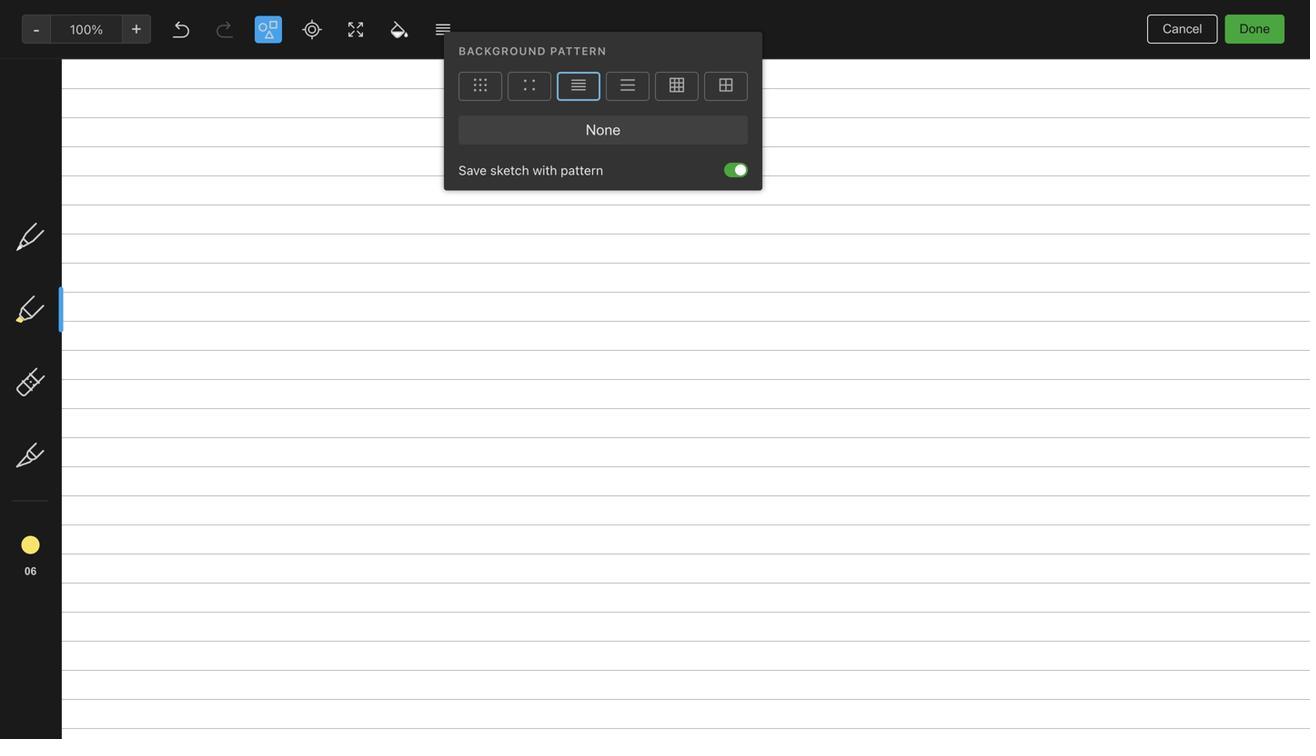 Task type: describe. For each thing, give the bounding box(es) containing it.
note window element
[[0, 0, 1311, 740]]

1 vertical spatial task
[[473, 153, 500, 168]]

5 inside button
[[271, 410, 278, 422]]

morning inside morning task open laptop - sign in - check task - check emails - start work - go on lunch - meeting - end of day
[[409, 117, 460, 132]]

only
[[1138, 15, 1163, 28]]

home link
[[0, 143, 218, 172]]

Note Editor text field
[[0, 0, 1311, 740]]

only you
[[1138, 15, 1186, 28]]

all
[[1197, 715, 1211, 729]]

- left sign in the left of the page
[[485, 137, 491, 152]]

2
[[82, 347, 89, 361]]

dec inside button
[[248, 410, 268, 422]]

2/3
[[430, 522, 447, 535]]

last
[[580, 56, 605, 71]]

untitled button
[[233, 592, 384, 740]]

- down go
[[460, 203, 466, 218]]

settings image
[[186, 15, 208, 36]]

sign
[[494, 137, 520, 152]]

(
[[77, 347, 82, 361]]

files
[[465, 377, 492, 392]]

work
[[409, 186, 437, 201]]

untitled
[[248, 607, 297, 622]]

last edited on dec 14, 2023
[[580, 56, 745, 71]]

expand note image
[[578, 11, 600, 33]]

home
[[40, 150, 75, 165]]

dec 5 inside dec 5 button
[[248, 410, 278, 422]]

of
[[495, 203, 507, 218]]

0 horizontal spatial notes
[[40, 179, 75, 194]]

dec 5 button
[[233, 342, 384, 581]]

- up lunch
[[491, 170, 497, 185]]

emails
[[450, 170, 487, 185]]

0 horizontal spatial 5
[[240, 57, 248, 72]]

dec inside note window element
[[667, 56, 690, 71]]

trash ( 2 )
[[40, 346, 94, 361]]

tags button
[[0, 270, 218, 299]]

2023
[[714, 56, 745, 71]]

upgrade
[[94, 667, 148, 682]]

organize files - morning task
[[409, 377, 502, 409]]

edited
[[608, 56, 645, 71]]

tree containing home
[[0, 143, 218, 640]]

day
[[409, 219, 430, 234]]

- left go
[[441, 186, 447, 201]]

yesterday for 1/8
[[409, 253, 460, 266]]

tasks
[[40, 208, 73, 223]]

you
[[1166, 15, 1186, 28]]

- down start
[[524, 186, 530, 201]]

lunch
[[489, 186, 521, 201]]

task inside organize files - morning task
[[461, 394, 488, 409]]

tasks button
[[0, 201, 218, 230]]

tags
[[41, 277, 69, 292]]

expand notebooks image
[[5, 248, 19, 263]]

go
[[450, 186, 467, 201]]

share button
[[1200, 7, 1267, 36]]

0 vertical spatial task
[[463, 117, 491, 132]]

new
[[40, 104, 66, 119]]

flower flower note
[[248, 117, 318, 152]]

notes
[[251, 57, 284, 72]]

1 horizontal spatial dec
[[409, 555, 429, 568]]

shared
[[40, 306, 82, 321]]

in
[[409, 153, 419, 168]]

0 vertical spatial notes
[[258, 18, 308, 40]]

- inside organize files - morning task
[[496, 377, 502, 392]]

2 flower from the top
[[248, 137, 286, 152]]

first
[[643, 15, 668, 28]]

trash
[[40, 346, 73, 361]]

thumbnail image for flower note
[[233, 232, 384, 331]]

end
[[470, 203, 492, 218]]

1/8
[[430, 220, 445, 233]]



Task type: vqa. For each thing, say whether or not it's contained in the screenshot.
Home link
yes



Task type: locate. For each thing, give the bounding box(es) containing it.
0 vertical spatial yesterday
[[248, 169, 298, 182]]

5 notes
[[240, 57, 284, 72]]

thumbnail image
[[233, 232, 384, 331], [395, 268, 545, 331], [233, 481, 384, 581]]

check down laptop
[[432, 153, 469, 168]]

- right in
[[423, 153, 429, 168]]

note
[[290, 137, 318, 152]]

2 horizontal spatial 5
[[432, 555, 439, 568]]

shared with me
[[40, 306, 131, 321]]

5
[[240, 57, 248, 72], [271, 410, 278, 422], [432, 555, 439, 568]]

me
[[113, 306, 131, 321]]

check
[[432, 153, 469, 168], [409, 170, 446, 185]]

1 morning from the top
[[409, 117, 460, 132]]

2 morning from the top
[[409, 394, 458, 409]]

1 horizontal spatial 5
[[271, 410, 278, 422]]

1 horizontal spatial yesterday
[[409, 253, 460, 266]]

1 horizontal spatial on
[[649, 56, 663, 71]]

0 horizontal spatial on
[[470, 186, 485, 201]]

saved
[[1264, 715, 1296, 729]]

1 vertical spatial notes
[[40, 179, 75, 194]]

first notebook
[[643, 15, 725, 28]]

None search field
[[24, 53, 195, 86]]

2 horizontal spatial dec
[[667, 56, 690, 71]]

notebooks link
[[0, 241, 218, 270]]

on right edited
[[649, 56, 663, 71]]

add tag image
[[607, 711, 629, 733]]

1 vertical spatial on
[[470, 186, 485, 201]]

morning inside organize files - morning task
[[409, 394, 458, 409]]

1 vertical spatial dec
[[248, 410, 268, 422]]

- down sign in the left of the page
[[503, 153, 509, 168]]

notes link
[[0, 172, 218, 201]]

yesterday
[[248, 169, 298, 182], [409, 253, 460, 266]]

check up work in the left top of the page
[[409, 170, 446, 185]]

notebooks
[[41, 248, 105, 263]]

morning task open laptop - sign in - check task - check emails - start work - go on lunch - meeting - end of day
[[409, 117, 530, 234]]

dec
[[667, 56, 690, 71], [248, 410, 268, 422], [409, 555, 429, 568]]

yesterday for flower
[[248, 169, 298, 182]]

notes
[[258, 18, 308, 40], [40, 179, 75, 194]]

0 horizontal spatial yesterday
[[248, 169, 298, 182]]

)
[[89, 347, 94, 361]]

1 vertical spatial dec 5
[[409, 555, 439, 568]]

yesterday down flower flower note
[[248, 169, 298, 182]]

upgrade button
[[11, 656, 208, 693]]

0 horizontal spatial dec
[[248, 410, 268, 422]]

1 flower from the top
[[248, 117, 288, 132]]

changes
[[1214, 715, 1260, 729]]

on inside morning task open laptop - sign in - check task - check emails - start work - go on lunch - meeting - end of day
[[470, 186, 485, 201]]

0 vertical spatial flower
[[248, 117, 288, 132]]

laptop
[[444, 137, 481, 152]]

first notebook button
[[621, 9, 731, 35]]

on inside note window element
[[649, 56, 663, 71]]

0 vertical spatial check
[[432, 153, 469, 168]]

1 vertical spatial 5
[[271, 410, 278, 422]]

2 vertical spatial 5
[[432, 555, 439, 568]]

2 vertical spatial task
[[461, 394, 488, 409]]

1 vertical spatial flower
[[248, 137, 286, 152]]

0 vertical spatial on
[[649, 56, 663, 71]]

flower down notes
[[248, 117, 288, 132]]

morning
[[409, 117, 460, 132], [409, 394, 458, 409]]

new button
[[11, 96, 208, 128]]

shared with me link
[[0, 299, 218, 329]]

task up laptop
[[463, 117, 491, 132]]

start
[[500, 170, 529, 185]]

notes down home
[[40, 179, 75, 194]]

yesterday down 1/8 at the top left of the page
[[409, 253, 460, 266]]

morning down organize
[[409, 394, 458, 409]]

flower left note
[[248, 137, 286, 152]]

1 vertical spatial check
[[409, 170, 446, 185]]

organize
[[409, 377, 462, 392]]

1 horizontal spatial dec 5
[[409, 555, 439, 568]]

on
[[649, 56, 663, 71], [470, 186, 485, 201]]

1 vertical spatial morning
[[409, 394, 458, 409]]

thumbnail image for open laptop - sign in - check task - check emails - start work - go on lunch - meeting - end of day
[[395, 268, 545, 331]]

morning up the open
[[409, 117, 460, 132]]

1 horizontal spatial notes
[[258, 18, 308, 40]]

Search text field
[[24, 53, 195, 86]]

0 vertical spatial dec
[[667, 56, 690, 71]]

share
[[1216, 14, 1251, 29]]

add a reminder image
[[576, 711, 598, 733]]

-
[[485, 137, 491, 152], [423, 153, 429, 168], [503, 153, 509, 168], [491, 170, 497, 185], [441, 186, 447, 201], [524, 186, 530, 201], [460, 203, 466, 218], [496, 377, 502, 392]]

notes up notes
[[258, 18, 308, 40]]

2 vertical spatial dec
[[409, 555, 429, 568]]

task down files
[[461, 394, 488, 409]]

task up emails
[[473, 153, 500, 168]]

0 vertical spatial morning
[[409, 117, 460, 132]]

notebook
[[671, 15, 725, 28]]

with
[[85, 306, 110, 321]]

flower
[[248, 117, 288, 132], [248, 137, 286, 152]]

14,
[[694, 56, 711, 71]]

on up end
[[470, 186, 485, 201]]

0 vertical spatial dec 5
[[248, 410, 278, 422]]

dec 5
[[248, 410, 278, 422], [409, 555, 439, 568]]

task
[[463, 117, 491, 132], [473, 153, 500, 168], [461, 394, 488, 409]]

tree
[[0, 143, 218, 640]]

meeting
[[409, 203, 457, 218]]

1 vertical spatial yesterday
[[409, 253, 460, 266]]

- right files
[[496, 377, 502, 392]]

all changes saved
[[1197, 715, 1296, 729]]

0 vertical spatial 5
[[240, 57, 248, 72]]

open
[[409, 137, 441, 152]]

0 horizontal spatial dec 5
[[248, 410, 278, 422]]



